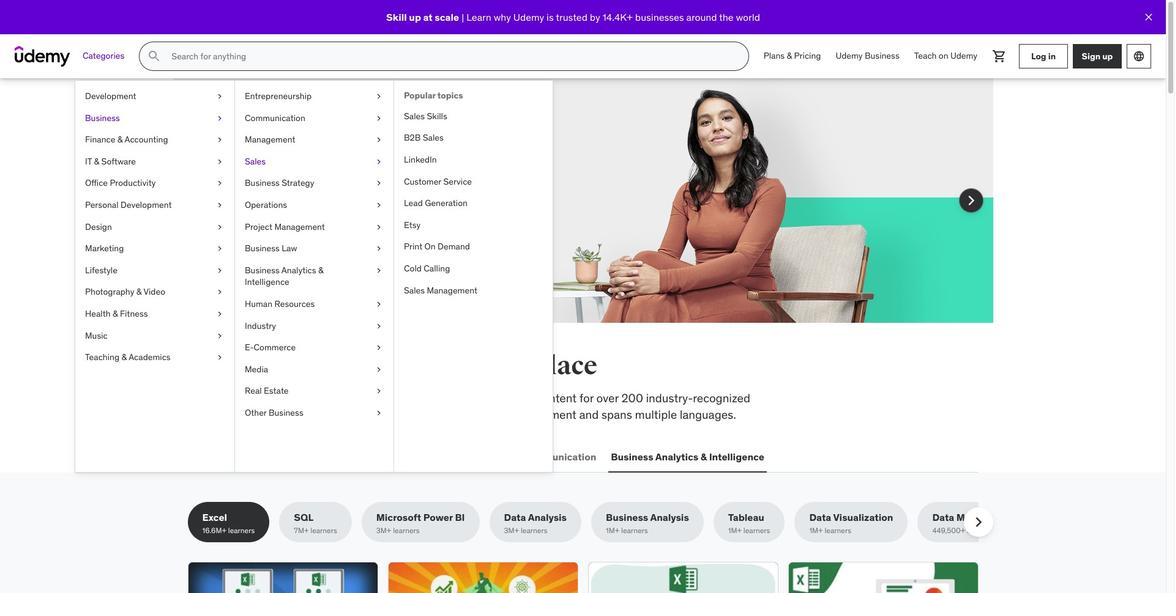 Task type: vqa. For each thing, say whether or not it's contained in the screenshot.
Website
no



Task type: locate. For each thing, give the bounding box(es) containing it.
choose a language image
[[1133, 50, 1145, 62]]

music link
[[75, 325, 234, 347]]

1 3m+ from the left
[[376, 527, 391, 536]]

plans & pricing
[[764, 50, 821, 61]]

& right plans
[[787, 50, 792, 61]]

Search for anything text field
[[169, 46, 734, 67]]

1 vertical spatial next image
[[969, 513, 988, 533]]

1 horizontal spatial communication
[[522, 451, 596, 463]]

business link
[[75, 107, 234, 129]]

1 horizontal spatial your
[[372, 162, 395, 177]]

intelligence inside button
[[709, 451, 764, 463]]

& inside button
[[701, 451, 707, 463]]

0 horizontal spatial the
[[228, 351, 268, 382]]

analytics down "law"
[[281, 265, 316, 276]]

0 horizontal spatial business analytics & intelligence
[[245, 265, 323, 288]]

your up strategy
[[279, 162, 302, 177]]

for inside learning that gets you skills for your present (and your future). get started with us.
[[262, 162, 276, 177]]

development down categories dropdown button
[[85, 91, 136, 102]]

& inside "link"
[[94, 156, 99, 167]]

xsmall image for real estate
[[374, 386, 384, 398]]

1 vertical spatial the
[[228, 351, 268, 382]]

3 1m+ from the left
[[809, 527, 823, 536]]

xsmall image down 'technical'
[[374, 408, 384, 420]]

skills up supports
[[331, 391, 357, 406]]

0 horizontal spatial analytics
[[281, 265, 316, 276]]

xsmall image inside business law link
[[374, 243, 384, 255]]

teaching & academics
[[85, 352, 171, 363]]

business law
[[245, 243, 297, 254]]

skills inside 'sales' element
[[427, 111, 447, 122]]

you for gets
[[414, 132, 450, 157]]

analytics for business analytics & intelligence link
[[281, 265, 316, 276]]

0 horizontal spatial your
[[279, 162, 302, 177]]

health
[[85, 308, 110, 319]]

1 horizontal spatial for
[[579, 391, 594, 406]]

sales for sales management
[[404, 285, 425, 296]]

b2b sales
[[404, 132, 444, 143]]

development
[[85, 91, 136, 102], [121, 200, 172, 211], [213, 451, 276, 463]]

& right finance
[[117, 134, 123, 145]]

2 horizontal spatial data
[[932, 512, 954, 524]]

management up "law"
[[274, 221, 325, 232]]

xsmall image inside business strategy link
[[374, 178, 384, 190]]

business inside button
[[611, 451, 653, 463]]

0 horizontal spatial communication
[[245, 112, 305, 123]]

xsmall image for media
[[374, 364, 384, 376]]

in right log at the right top
[[1048, 51, 1056, 62]]

sales for sales skills
[[404, 111, 425, 122]]

tableau
[[728, 512, 764, 524]]

management inside sales management link
[[427, 285, 477, 296]]

next image inside topic filters element
[[969, 513, 988, 533]]

management down calling
[[427, 285, 477, 296]]

data inside data visualization 1m+ learners
[[809, 512, 831, 524]]

development for web
[[213, 451, 276, 463]]

learn
[[466, 11, 491, 23]]

xsmall image left need at the bottom of the page
[[374, 342, 384, 354]]

0 horizontal spatial in
[[456, 351, 480, 382]]

one
[[484, 351, 528, 382]]

xsmall image left operations
[[215, 200, 225, 212]]

1 analysis from the left
[[528, 512, 567, 524]]

place
[[533, 351, 597, 382]]

skills up the workplace
[[272, 351, 339, 382]]

0 horizontal spatial intelligence
[[245, 277, 289, 288]]

development right the web
[[213, 451, 276, 463]]

xsmall image inside development link
[[215, 91, 225, 103]]

xsmall image inside business analytics & intelligence link
[[374, 265, 384, 277]]

7m+
[[294, 527, 309, 536]]

xsmall image for music
[[215, 330, 225, 342]]

xsmall image inside design "link"
[[215, 221, 225, 233]]

0 horizontal spatial up
[[409, 11, 421, 23]]

productivity
[[110, 178, 156, 189]]

multiple
[[635, 407, 677, 422]]

sign up link
[[1073, 44, 1122, 69]]

in up including
[[456, 351, 480, 382]]

3m+ inside microsoft power bi 3m+ learners
[[376, 527, 391, 536]]

1 learners from the left
[[228, 527, 255, 536]]

sales up "started"
[[245, 156, 266, 167]]

modeling
[[957, 512, 1000, 524]]

industry link
[[235, 316, 394, 337]]

communication
[[245, 112, 305, 123], [522, 451, 596, 463]]

xsmall image
[[374, 156, 384, 168], [374, 178, 384, 190], [215, 200, 225, 212], [215, 243, 225, 255], [374, 265, 384, 277], [215, 308, 225, 320], [374, 342, 384, 354], [215, 352, 225, 364], [374, 408, 384, 420]]

xsmall image inside management link
[[374, 134, 384, 146]]

you inside learning that gets you skills for your present (and your future). get started with us.
[[414, 132, 450, 157]]

customer service
[[404, 176, 472, 187]]

xsmall image for it & software
[[215, 156, 225, 168]]

for up business strategy
[[262, 162, 276, 177]]

xsmall image left cold
[[374, 265, 384, 277]]

1 vertical spatial for
[[579, 391, 594, 406]]

xsmall image left human
[[215, 308, 225, 320]]

accounting
[[125, 134, 168, 145]]

it & software link
[[75, 151, 234, 173]]

1 horizontal spatial data
[[809, 512, 831, 524]]

analytics inside business analytics & intelligence
[[281, 265, 316, 276]]

over
[[596, 391, 619, 406]]

1 horizontal spatial skills
[[427, 111, 447, 122]]

0 vertical spatial development
[[85, 91, 136, 102]]

communication button
[[520, 443, 599, 472]]

you for skills
[[343, 351, 387, 382]]

1 horizontal spatial analysis
[[650, 512, 689, 524]]

1 horizontal spatial 3m+
[[504, 527, 519, 536]]

project
[[245, 221, 272, 232]]

media link
[[235, 359, 394, 381]]

xsmall image for personal development
[[215, 200, 225, 212]]

xsmall image for finance & accounting
[[215, 134, 225, 146]]

1 vertical spatial skills
[[331, 391, 357, 406]]

& right teaching
[[121, 352, 127, 363]]

xsmall image inside finance & accounting link
[[215, 134, 225, 146]]

0 vertical spatial up
[[409, 11, 421, 23]]

xsmall image for industry
[[374, 320, 384, 332]]

learners inside tableau 1m+ learners
[[744, 527, 770, 536]]

16.6m+
[[202, 527, 226, 536]]

1 data from the left
[[504, 512, 526, 524]]

xsmall image inside marketing link
[[215, 243, 225, 255]]

1 horizontal spatial business analytics & intelligence
[[611, 451, 764, 463]]

business analytics & intelligence button
[[609, 443, 767, 472]]

intelligence up human
[[245, 277, 289, 288]]

1m+ for business analysis
[[606, 527, 620, 536]]

learners inside sql 7m+ learners
[[310, 527, 337, 536]]

xsmall image left 'business law'
[[215, 243, 225, 255]]

data up 449,500+
[[932, 512, 954, 524]]

management down entrepreneurship
[[245, 134, 295, 145]]

skills down popular topics
[[427, 111, 447, 122]]

0 vertical spatial next image
[[961, 191, 981, 211]]

analysis for data analysis
[[528, 512, 567, 524]]

business analytics & intelligence down languages.
[[611, 451, 764, 463]]

xsmall image for operations
[[374, 200, 384, 212]]

& left video
[[136, 287, 142, 298]]

trusted
[[556, 11, 588, 23]]

xsmall image inside other business link
[[374, 408, 384, 420]]

data visualization 1m+ learners
[[809, 512, 893, 536]]

2 vertical spatial development
[[213, 451, 276, 463]]

xsmall image inside industry link
[[374, 320, 384, 332]]

log in link
[[1019, 44, 1068, 69]]

management inside management link
[[245, 134, 295, 145]]

office productivity
[[85, 178, 156, 189]]

data for data visualization
[[809, 512, 831, 524]]

xsmall image for marketing
[[215, 243, 225, 255]]

sales link
[[235, 151, 394, 173]]

0 vertical spatial analytics
[[281, 265, 316, 276]]

0 horizontal spatial skills
[[232, 162, 259, 177]]

xsmall image inside office productivity 'link'
[[215, 178, 225, 190]]

1 vertical spatial business analytics & intelligence
[[611, 451, 764, 463]]

0 horizontal spatial for
[[262, 162, 276, 177]]

popular topics
[[404, 90, 463, 101]]

you down sales skills
[[414, 132, 450, 157]]

xsmall image inside e-commerce link
[[374, 342, 384, 354]]

udemy business
[[836, 50, 900, 61]]

1 vertical spatial communication
[[522, 451, 596, 463]]

the up real
[[228, 351, 268, 382]]

management inside project management link
[[274, 221, 325, 232]]

xsmall image for business
[[215, 112, 225, 124]]

1 vertical spatial up
[[1102, 51, 1113, 62]]

development down office productivity 'link'
[[121, 200, 172, 211]]

2 analysis from the left
[[650, 512, 689, 524]]

0 vertical spatial business analytics & intelligence
[[245, 265, 323, 288]]

0 horizontal spatial 1m+
[[606, 527, 620, 536]]

2 learners from the left
[[310, 527, 337, 536]]

learners inside microsoft power bi 3m+ learners
[[393, 527, 420, 536]]

xsmall image for other business
[[374, 408, 384, 420]]

udemy left is
[[513, 11, 544, 23]]

0 horizontal spatial data
[[504, 512, 526, 524]]

1 horizontal spatial you
[[414, 132, 450, 157]]

xsmall image for business law
[[374, 243, 384, 255]]

0 vertical spatial in
[[1048, 51, 1056, 62]]

5 learners from the left
[[621, 527, 648, 536]]

communication for communication button
[[522, 451, 596, 463]]

1 vertical spatial management
[[274, 221, 325, 232]]

development link
[[75, 86, 234, 107]]

business analytics & intelligence for business analytics & intelligence button
[[611, 451, 764, 463]]

1 1m+ from the left
[[606, 527, 620, 536]]

next image inside the carousel element
[[961, 191, 981, 211]]

xsmall image for project management
[[374, 221, 384, 233]]

xsmall image inside operations link
[[374, 200, 384, 212]]

1 horizontal spatial the
[[719, 11, 734, 23]]

sales down popular
[[404, 111, 425, 122]]

0 horizontal spatial 3m+
[[376, 527, 391, 536]]

0 vertical spatial skills
[[272, 351, 339, 382]]

analysis inside business analysis 1m+ learners
[[650, 512, 689, 524]]

development inside button
[[213, 451, 276, 463]]

sales right b2b
[[423, 132, 444, 143]]

0 vertical spatial communication
[[245, 112, 305, 123]]

lead
[[404, 198, 423, 209]]

xsmall image inside project management link
[[374, 221, 384, 233]]

& right it
[[94, 156, 99, 167]]

udemy
[[513, 11, 544, 23], [836, 50, 863, 61], [950, 50, 977, 61]]

xsmall image inside music link
[[215, 330, 225, 342]]

to
[[359, 391, 370, 406]]

0 horizontal spatial analysis
[[528, 512, 567, 524]]

xsmall image inside it & software "link"
[[215, 156, 225, 168]]

xsmall image left e-
[[215, 352, 225, 364]]

finance & accounting
[[85, 134, 168, 145]]

categories button
[[75, 42, 132, 71]]

data inside data analysis 3m+ learners
[[504, 512, 526, 524]]

close image
[[1143, 11, 1155, 23]]

data modeling 449,500+ learners
[[932, 512, 1000, 536]]

xsmall image inside communication link
[[374, 112, 384, 124]]

8 learners from the left
[[967, 527, 994, 536]]

2 horizontal spatial 1m+
[[809, 527, 823, 536]]

business strategy link
[[235, 173, 394, 195]]

sales management link
[[394, 280, 553, 302]]

xsmall image inside photography & video link
[[215, 287, 225, 299]]

scale
[[435, 11, 459, 23]]

0 vertical spatial for
[[262, 162, 276, 177]]

software
[[101, 156, 136, 167]]

intelligence
[[245, 277, 289, 288], [709, 451, 764, 463]]

skills inside learning that gets you skills for your present (and your future). get started with us.
[[232, 162, 259, 177]]

xsmall image inside sales link
[[374, 156, 384, 168]]

carousel element
[[173, 78, 993, 353]]

analytics down the 'multiple'
[[655, 451, 698, 463]]

management
[[245, 134, 295, 145], [274, 221, 325, 232], [427, 285, 477, 296]]

web development button
[[188, 443, 278, 472]]

4 learners from the left
[[521, 527, 547, 536]]

2 data from the left
[[809, 512, 831, 524]]

3m+ inside data analysis 3m+ learners
[[504, 527, 519, 536]]

& right the health
[[113, 308, 118, 319]]

xsmall image inside business link
[[215, 112, 225, 124]]

intelligence down languages.
[[709, 451, 764, 463]]

0 vertical spatial intelligence
[[245, 277, 289, 288]]

xsmall image for teaching & academics
[[215, 352, 225, 364]]

xsmall image for photography & video
[[215, 287, 225, 299]]

1m+ inside business analysis 1m+ learners
[[606, 527, 620, 536]]

by
[[590, 11, 600, 23]]

data
[[504, 512, 526, 524], [809, 512, 831, 524], [932, 512, 954, 524]]

3 data from the left
[[932, 512, 954, 524]]

xsmall image inside entrepreneurship link
[[374, 91, 384, 103]]

sales for sales
[[245, 156, 266, 167]]

up left at
[[409, 11, 421, 23]]

6 learners from the left
[[744, 527, 770, 536]]

etsy
[[404, 220, 421, 231]]

xsmall image for human resources
[[374, 299, 384, 311]]

xsmall image inside media link
[[374, 364, 384, 376]]

1 horizontal spatial 1m+
[[728, 527, 742, 536]]

1 vertical spatial analytics
[[655, 451, 698, 463]]

including
[[460, 391, 507, 406]]

xsmall image inside teaching & academics link
[[215, 352, 225, 364]]

data right bi
[[504, 512, 526, 524]]

communication down entrepreneurship
[[245, 112, 305, 123]]

your right (and
[[372, 162, 395, 177]]

xsmall image inside lifestyle link
[[215, 265, 225, 277]]

2 vertical spatial management
[[427, 285, 477, 296]]

1 your from the left
[[279, 162, 302, 177]]

udemy right on
[[950, 50, 977, 61]]

1 vertical spatial you
[[343, 351, 387, 382]]

the left the world
[[719, 11, 734, 23]]

2 3m+ from the left
[[504, 527, 519, 536]]

1 horizontal spatial intelligence
[[709, 451, 764, 463]]

business analytics & intelligence up human resources
[[245, 265, 323, 288]]

xsmall image right (and
[[374, 156, 384, 168]]

photography & video
[[85, 287, 165, 298]]

1 horizontal spatial analytics
[[655, 451, 698, 463]]

business analytics & intelligence for business analytics & intelligence link
[[245, 265, 323, 288]]

xsmall image
[[215, 91, 225, 103], [374, 91, 384, 103], [215, 112, 225, 124], [374, 112, 384, 124], [215, 134, 225, 146], [374, 134, 384, 146], [215, 156, 225, 168], [215, 178, 225, 190], [374, 200, 384, 212], [215, 221, 225, 233], [374, 221, 384, 233], [374, 243, 384, 255], [215, 265, 225, 277], [215, 287, 225, 299], [374, 299, 384, 311], [374, 320, 384, 332], [215, 330, 225, 342], [374, 364, 384, 376], [374, 386, 384, 398]]

data inside data modeling 449,500+ learners
[[932, 512, 954, 524]]

& for software
[[94, 156, 99, 167]]

7 learners from the left
[[825, 527, 851, 536]]

in
[[1048, 51, 1056, 62], [456, 351, 480, 382]]

log
[[1031, 51, 1046, 62]]

xsmall image for communication
[[374, 112, 384, 124]]

next image for the carousel element
[[961, 191, 981, 211]]

music
[[85, 330, 108, 341]]

e-
[[245, 342, 254, 353]]

business analytics & intelligence inside button
[[611, 451, 764, 463]]

up right sign
[[1102, 51, 1113, 62]]

xsmall image down gets at the left top of the page
[[374, 178, 384, 190]]

communication down development
[[522, 451, 596, 463]]

udemy right pricing
[[836, 50, 863, 61]]

analysis
[[528, 512, 567, 524], [650, 512, 689, 524]]

1 vertical spatial intelligence
[[709, 451, 764, 463]]

next image
[[961, 191, 981, 211], [969, 513, 988, 533]]

1 horizontal spatial up
[[1102, 51, 1113, 62]]

xsmall image inside "human resources" link
[[374, 299, 384, 311]]

fitness
[[120, 308, 148, 319]]

that
[[325, 132, 366, 157]]

analytics inside button
[[655, 451, 698, 463]]

customer
[[404, 176, 441, 187]]

xsmall image for health & fitness
[[215, 308, 225, 320]]

communication inside button
[[522, 451, 596, 463]]

data left "visualization"
[[809, 512, 831, 524]]

office productivity link
[[75, 173, 234, 195]]

us.
[[297, 178, 311, 193]]

0 vertical spatial management
[[245, 134, 295, 145]]

1m+ inside data visualization 1m+ learners
[[809, 527, 823, 536]]

and
[[579, 407, 599, 422]]

& for video
[[136, 287, 142, 298]]

analysis inside data analysis 3m+ learners
[[528, 512, 567, 524]]

rounded
[[396, 407, 439, 422]]

0 vertical spatial skills
[[427, 111, 447, 122]]

xsmall image inside real estate link
[[374, 386, 384, 398]]

xsmall image inside health & fitness link
[[215, 308, 225, 320]]

strategy
[[282, 178, 314, 189]]

next image for topic filters element at the bottom of the page
[[969, 513, 988, 533]]

udemy business link
[[828, 42, 907, 71]]

for up and
[[579, 391, 594, 406]]

xsmall image for e-commerce
[[374, 342, 384, 354]]

you up to
[[343, 351, 387, 382]]

recognized
[[693, 391, 750, 406]]

1 horizontal spatial in
[[1048, 51, 1056, 62]]

your
[[279, 162, 302, 177], [372, 162, 395, 177]]

languages.
[[680, 407, 736, 422]]

3 learners from the left
[[393, 527, 420, 536]]

learners inside data modeling 449,500+ learners
[[967, 527, 994, 536]]

skills inside covering critical workplace skills to technical topics, including prep content for over 200 industry-recognized certifications, our catalog supports well-rounded professional development and spans multiple languages.
[[331, 391, 357, 406]]

sales down cold
[[404, 285, 425, 296]]

1 vertical spatial skills
[[232, 162, 259, 177]]

2 1m+ from the left
[[728, 527, 742, 536]]

1m+ inside tableau 1m+ learners
[[728, 527, 742, 536]]

xsmall image inside personal development link
[[215, 200, 225, 212]]

3m+
[[376, 527, 391, 536], [504, 527, 519, 536]]

& down languages.
[[701, 451, 707, 463]]

0 vertical spatial you
[[414, 132, 450, 157]]

skills up "started"
[[232, 162, 259, 177]]

0 horizontal spatial you
[[343, 351, 387, 382]]

1 vertical spatial development
[[121, 200, 172, 211]]

power
[[423, 512, 453, 524]]

design link
[[75, 216, 234, 238]]



Task type: describe. For each thing, give the bounding box(es) containing it.
lead generation
[[404, 198, 468, 209]]

business law link
[[235, 238, 394, 260]]

health & fitness link
[[75, 304, 234, 325]]

communication link
[[235, 107, 394, 129]]

on
[[424, 241, 436, 252]]

topics
[[437, 90, 463, 101]]

submit search image
[[147, 49, 162, 64]]

real
[[245, 386, 262, 397]]

up for skill
[[409, 11, 421, 23]]

present
[[304, 162, 344, 177]]

0 vertical spatial the
[[719, 11, 734, 23]]

photography
[[85, 287, 134, 298]]

sign up
[[1082, 51, 1113, 62]]

udemy image
[[15, 46, 70, 67]]

& for accounting
[[117, 134, 123, 145]]

xsmall image for lifestyle
[[215, 265, 225, 277]]

business strategy
[[245, 178, 314, 189]]

1m+ for data visualization
[[809, 527, 823, 536]]

commerce
[[254, 342, 296, 353]]

web
[[190, 451, 211, 463]]

sales element
[[394, 81, 553, 473]]

xsmall image for office productivity
[[215, 178, 225, 190]]

technical
[[373, 391, 420, 406]]

1 vertical spatial in
[[456, 351, 480, 382]]

started
[[232, 178, 269, 193]]

intelligence for business analytics & intelligence link
[[245, 277, 289, 288]]

learners inside 'excel 16.6m+ learners'
[[228, 527, 255, 536]]

for inside covering critical workplace skills to technical topics, including prep content for over 200 industry-recognized certifications, our catalog supports well-rounded professional development and spans multiple languages.
[[579, 391, 594, 406]]

estate
[[264, 386, 289, 397]]

world
[[736, 11, 760, 23]]

lifestyle
[[85, 265, 117, 276]]

sales skills link
[[394, 106, 553, 128]]

popular
[[404, 90, 436, 101]]

all
[[188, 351, 224, 382]]

& for fitness
[[113, 308, 118, 319]]

teach on udemy link
[[907, 42, 985, 71]]

operations
[[245, 200, 287, 211]]

marketing link
[[75, 238, 234, 260]]

entrepreneurship link
[[235, 86, 394, 107]]

spans
[[601, 407, 632, 422]]

customer service link
[[394, 171, 553, 193]]

up for sign
[[1102, 51, 1113, 62]]

skill
[[386, 11, 407, 23]]

tableau 1m+ learners
[[728, 512, 770, 536]]

analytics for business analytics & intelligence button
[[655, 451, 698, 463]]

learners inside data visualization 1m+ learners
[[825, 527, 851, 536]]

resources
[[274, 299, 315, 310]]

operations link
[[235, 195, 394, 216]]

plans & pricing link
[[756, 42, 828, 71]]

learners inside data analysis 3m+ learners
[[521, 527, 547, 536]]

industry
[[245, 320, 276, 331]]

photography & video link
[[75, 282, 234, 304]]

get
[[437, 162, 456, 177]]

data for data analysis
[[504, 512, 526, 524]]

human resources link
[[235, 294, 394, 316]]

other business
[[245, 408, 303, 419]]

marketing
[[85, 243, 124, 254]]

xsmall image for entrepreneurship
[[374, 91, 384, 103]]

leadership button
[[377, 443, 434, 472]]

& down business law link
[[318, 265, 323, 276]]

project management link
[[235, 216, 394, 238]]

need
[[392, 351, 451, 382]]

data for data modeling
[[932, 512, 954, 524]]

with
[[272, 178, 294, 193]]

& for academics
[[121, 352, 127, 363]]

0 horizontal spatial udemy
[[513, 11, 544, 23]]

sales skills
[[404, 111, 447, 122]]

office
[[85, 178, 108, 189]]

around
[[686, 11, 717, 23]]

& for pricing
[[787, 50, 792, 61]]

management for sales
[[427, 285, 477, 296]]

teach on udemy
[[914, 50, 977, 61]]

xsmall image for sales
[[374, 156, 384, 168]]

b2b
[[404, 132, 421, 143]]

business inside business analytics & intelligence
[[245, 265, 280, 276]]

shopping cart with 0 items image
[[992, 49, 1007, 64]]

is
[[547, 11, 554, 23]]

2 horizontal spatial udemy
[[950, 50, 977, 61]]

development
[[509, 407, 576, 422]]

management for project
[[274, 221, 325, 232]]

generation
[[425, 198, 468, 209]]

business inside business analysis 1m+ learners
[[606, 512, 648, 524]]

video
[[143, 287, 165, 298]]

skill up at scale | learn why udemy is trusted by 14.4k+ businesses around the world
[[386, 11, 760, 23]]

xsmall image for design
[[215, 221, 225, 233]]

communication for communication link
[[245, 112, 305, 123]]

why
[[494, 11, 511, 23]]

personal development link
[[75, 195, 234, 216]]

at
[[423, 11, 433, 23]]

200
[[622, 391, 643, 406]]

prep
[[510, 391, 534, 406]]

lifestyle link
[[75, 260, 234, 282]]

businesses
[[635, 11, 684, 23]]

xsmall image for business strategy
[[374, 178, 384, 190]]

it
[[85, 156, 92, 167]]

categories
[[83, 50, 124, 61]]

data analysis 3m+ learners
[[504, 512, 567, 536]]

learners inside business analysis 1m+ learners
[[621, 527, 648, 536]]

449,500+
[[932, 527, 965, 536]]

industry-
[[646, 391, 693, 406]]

project management
[[245, 221, 325, 232]]

professional
[[442, 407, 506, 422]]

xsmall image for business analytics & intelligence
[[374, 265, 384, 277]]

analysis for business analysis
[[650, 512, 689, 524]]

development for personal
[[121, 200, 172, 211]]

real estate link
[[235, 381, 394, 403]]

other business link
[[235, 403, 394, 424]]

topic filters element
[[188, 503, 1015, 543]]

web development
[[190, 451, 276, 463]]

real estate
[[245, 386, 289, 397]]

sql
[[294, 512, 313, 524]]

personal
[[85, 200, 118, 211]]

linkedin
[[404, 154, 437, 165]]

gets
[[369, 132, 410, 157]]

management link
[[235, 129, 394, 151]]

xsmall image for management
[[374, 134, 384, 146]]

xsmall image for development
[[215, 91, 225, 103]]

all the skills you need in one place
[[188, 351, 597, 382]]

our
[[261, 407, 278, 422]]

1 horizontal spatial udemy
[[836, 50, 863, 61]]

intelligence for business analytics & intelligence button
[[709, 451, 764, 463]]

2 your from the left
[[372, 162, 395, 177]]



